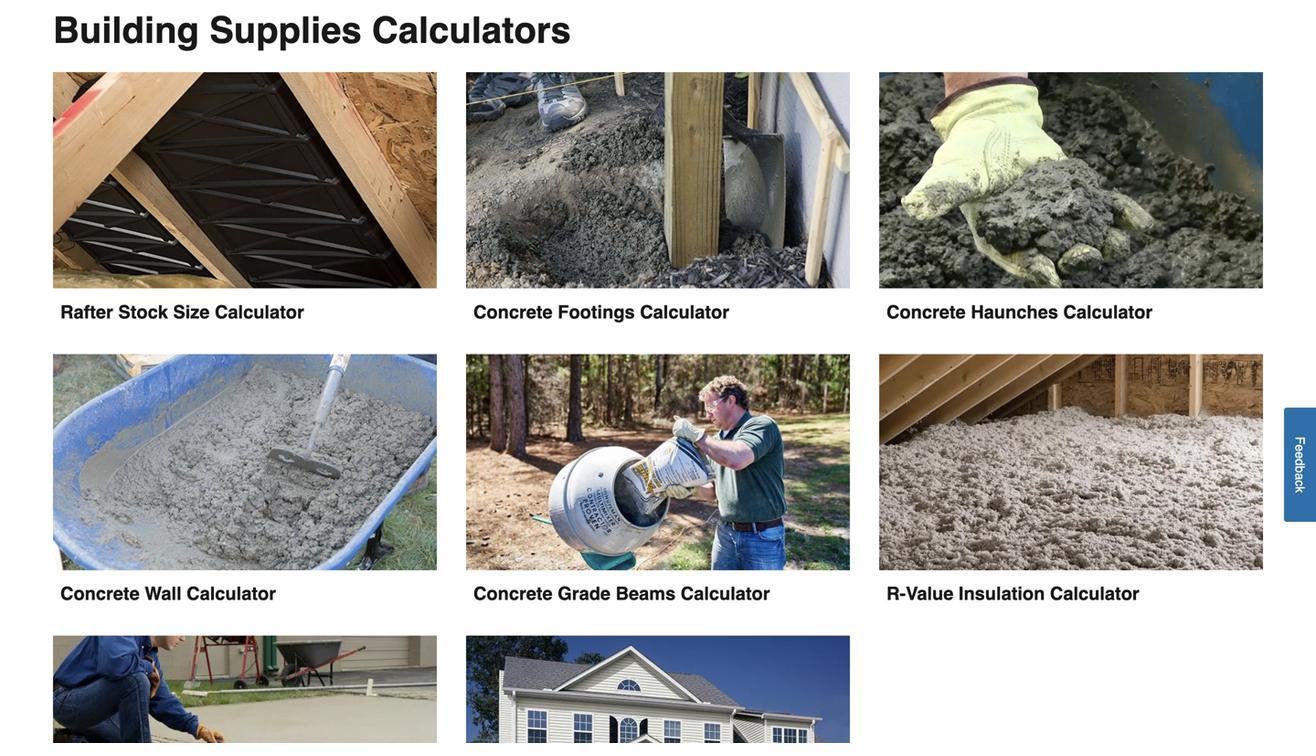 Task type: vqa. For each thing, say whether or not it's contained in the screenshot.
The Caulking
no



Task type: locate. For each thing, give the bounding box(es) containing it.
concrete left haunches
[[887, 302, 966, 323]]

concrete footings calculator link
[[466, 72, 850, 325]]

concrete for concrete wall calculator
[[60, 583, 140, 604]]

concrete left "footings"
[[474, 302, 553, 323]]

calculator
[[215, 302, 304, 323], [640, 302, 730, 323], [1064, 302, 1153, 323], [187, 583, 276, 604], [681, 583, 770, 604], [1050, 583, 1140, 604]]

concrete
[[474, 302, 553, 323], [887, 302, 966, 323], [60, 583, 140, 604], [474, 583, 553, 604]]

a person using a mortar hoe to mix concrete in a blue wheelbarrow. image
[[53, 354, 437, 570]]

rafters in an attic with rafter vents installed between them. image
[[53, 72, 437, 288]]

concrete grade beams calculator link
[[466, 354, 850, 607]]

building supplies calculators
[[53, 9, 571, 51]]

rafter stock size calculator
[[60, 302, 304, 323]]

d
[[1293, 459, 1308, 466]]

the attic of a home with a thick layer of blown-in insulation. image
[[880, 354, 1264, 570]]

supplies
[[209, 9, 362, 51]]

concrete for concrete footings calculator
[[474, 302, 553, 323]]

r-value insulation calculator
[[887, 583, 1140, 604]]

concrete grade beams calculator
[[474, 583, 770, 604]]

insulation
[[959, 583, 1045, 604]]

rafter
[[60, 302, 113, 323]]

r-
[[887, 583, 906, 604]]

f
[[1293, 437, 1308, 444]]

stock
[[118, 302, 168, 323]]

grade
[[558, 583, 611, 604]]

e up the d
[[1293, 444, 1308, 452]]

concrete left wall
[[60, 583, 140, 604]]

concrete left grade
[[474, 583, 553, 604]]

concrete for concrete haunches calculator
[[887, 302, 966, 323]]

e up b
[[1293, 452, 1308, 459]]

a person using a shovel to work concrete into a fence post hole around a 4-by-4 treated lumber post. image
[[466, 72, 850, 288]]

rafter stock size calculator link
[[53, 72, 437, 325]]

e
[[1293, 444, 1308, 452], [1293, 452, 1308, 459]]

f e e d b a c k button
[[1285, 408, 1317, 522]]

a man wearing work gloves finishing the edge of a concrete slab. image
[[53, 636, 437, 743]]

c
[[1293, 480, 1308, 486]]

value
[[906, 583, 954, 604]]



Task type: describe. For each thing, give the bounding box(es) containing it.
r-value insulation calculator link
[[880, 354, 1264, 607]]

1 e from the top
[[1293, 444, 1308, 452]]

size
[[173, 302, 210, 323]]

calculators
[[372, 9, 571, 51]]

a man wearing leather work gloves and holding a clump of concrete mix to check its consistency. image
[[880, 72, 1264, 288]]

concrete footings calculator
[[474, 302, 730, 323]]

beams
[[616, 583, 676, 604]]

wall
[[145, 583, 182, 604]]

concrete haunches calculator
[[887, 302, 1153, 323]]

2 e from the top
[[1293, 452, 1308, 459]]

concrete wall calculator
[[60, 583, 276, 604]]

haunches
[[971, 302, 1059, 323]]

concrete for concrete grade beams calculator
[[474, 583, 553, 604]]

footings
[[558, 302, 635, 323]]

b
[[1293, 466, 1308, 473]]

a man pouring concrete mix into a concrete mixer. image
[[466, 354, 850, 570]]

concrete haunches calculator link
[[880, 72, 1264, 325]]

concrete wall calculator link
[[53, 354, 437, 607]]

f e e d b a c k
[[1293, 437, 1308, 493]]

a
[[1293, 473, 1308, 480]]

k
[[1293, 486, 1308, 493]]

a two-story house with white vinyl siding and a gray roof. image
[[466, 636, 850, 743]]

building
[[53, 9, 199, 51]]



